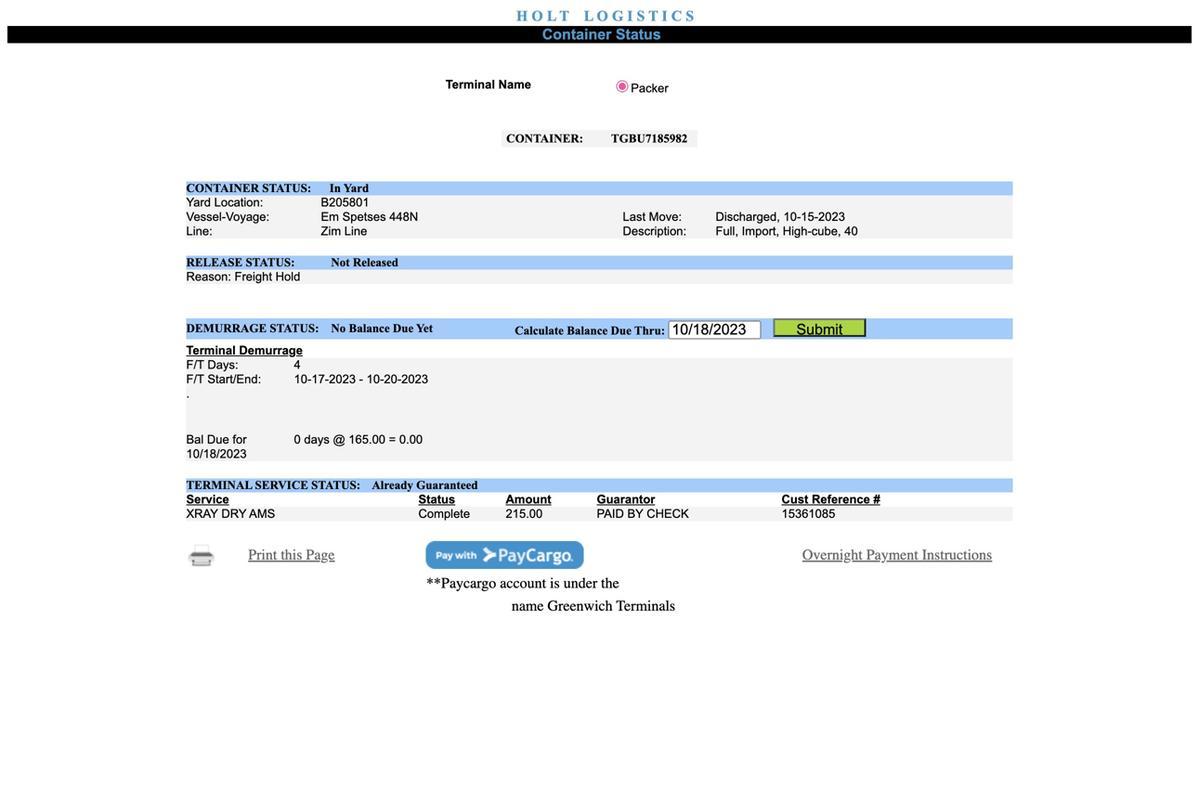 Task type: vqa. For each thing, say whether or not it's contained in the screenshot.
the right Terminal
yes



Task type: describe. For each thing, give the bounding box(es) containing it.
0 horizontal spatial balance
[[349, 322, 390, 336]]

terminals
[[617, 598, 676, 615]]

under
[[564, 575, 598, 592]]

t    l
[[560, 7, 594, 24]]

cust
[[782, 493, 809, 507]]

em
[[321, 210, 339, 224]]

demurrage
[[239, 344, 303, 358]]

the
[[601, 575, 620, 592]]

container
[[542, 26, 612, 43]]

0 horizontal spatial 2023
[[329, 372, 356, 386]]

container:
[[507, 132, 584, 145]]

days
[[304, 433, 330, 447]]

name
[[512, 598, 544, 615]]

2 i from the left
[[662, 7, 668, 24]]

448n
[[390, 210, 418, 224]]

terminal name
[[446, 78, 532, 92]]

released
[[353, 256, 399, 269]]

terminal demurrage
[[186, 344, 303, 358]]

no
[[331, 322, 346, 336]]

freight
[[235, 270, 272, 284]]

already
[[372, 479, 413, 492]]

thru:
[[635, 324, 665, 338]]

print this page
[[248, 547, 335, 564]]

1 o from the left
[[532, 7, 543, 24]]

g
[[612, 7, 624, 24]]

17-
[[312, 372, 329, 386]]

not
[[331, 256, 350, 269]]

2 o from the left
[[597, 7, 608, 24]]

b205801
[[321, 196, 369, 210]]

release
[[186, 256, 243, 269]]

f/t for f/t start/end:
[[186, 372, 204, 386]]

high-
[[783, 224, 812, 238]]

in
[[330, 182, 341, 195]]

0 days @ 165.00 = 0.00
[[294, 433, 423, 447]]

last
[[623, 210, 646, 224]]

container status:      in yard
[[186, 182, 369, 195]]

=
[[389, 433, 396, 447]]

print this page link
[[248, 547, 335, 564]]

hold
[[276, 270, 300, 284]]

165.00
[[349, 433, 386, 447]]

zim line
[[321, 224, 367, 238]]

cust reference #
[[782, 493, 881, 507]]

1 s from the left
[[637, 7, 645, 24]]

last move:
[[623, 210, 682, 224]]

1 vertical spatial status
[[419, 493, 456, 507]]

greenwich
[[548, 598, 613, 615]]

name
[[499, 78, 532, 92]]

full,
[[716, 224, 739, 238]]

**paycargo account is under the name greenwich terminals
[[427, 575, 676, 615]]

calculate balance due thru:
[[515, 324, 668, 338]]

check
[[647, 507, 689, 521]]

2 horizontal spatial 2023
[[819, 210, 846, 224]]

0
[[294, 433, 301, 447]]

complete
[[419, 507, 470, 521]]

discharged, 10-15-2023
[[716, 210, 846, 224]]

guaranteed
[[416, 479, 478, 492]]

is
[[550, 575, 560, 592]]

4
[[294, 358, 301, 372]]

2 horizontal spatial due
[[611, 324, 632, 338]]

overnight
[[803, 547, 863, 564]]

tgbu7185982
[[611, 132, 688, 145]]

40
[[845, 224, 858, 238]]

line:
[[186, 224, 213, 238]]

terminal service status:      already guaranteed
[[186, 479, 478, 492]]

t
[[649, 7, 658, 24]]

c
[[672, 7, 682, 24]]

terminal
[[186, 479, 252, 492]]

service
[[255, 479, 308, 492]]

paid by check
[[597, 507, 689, 521]]

215.00
[[506, 507, 543, 521]]

demurrage status:       no balance due yet
[[186, 322, 433, 336]]

page
[[306, 547, 335, 564]]

0 horizontal spatial yard
[[186, 196, 211, 210]]

line
[[345, 224, 367, 238]]

ams
[[249, 507, 275, 521]]

amount
[[506, 493, 552, 507]]

account
[[500, 575, 546, 592]]

0 horizontal spatial 10-
[[294, 372, 312, 386]]

xray
[[186, 507, 218, 521]]

10-17-2023  -  10-20-2023
[[294, 372, 428, 386]]

vessel-
[[186, 210, 226, 224]]



Task type: locate. For each thing, give the bounding box(es) containing it.
None submit
[[773, 319, 866, 337]]

spetses
[[343, 210, 386, 224]]

terminal left name
[[446, 78, 495, 92]]

None text field
[[668, 321, 761, 339]]

2023 up the cube,
[[819, 210, 846, 224]]

i right t
[[662, 7, 668, 24]]

o left l
[[532, 7, 543, 24]]

yard
[[344, 182, 369, 195], [186, 196, 211, 210]]

1 horizontal spatial 10-
[[367, 372, 384, 386]]

zim
[[321, 224, 341, 238]]

2023 left -
[[329, 372, 356, 386]]

dry
[[221, 507, 247, 521]]

1 horizontal spatial balance
[[567, 324, 608, 338]]

full, import, high-cube, 40
[[716, 224, 858, 238]]

1 f/t from the top
[[186, 358, 204, 372]]

reference
[[812, 493, 871, 507]]

10- right -
[[367, 372, 384, 386]]

start/end:
[[208, 372, 261, 386]]

1 horizontal spatial yard
[[344, 182, 369, 195]]

f/t up '.'
[[186, 372, 204, 386]]

xray dry ams
[[186, 507, 275, 521]]

yard up the vessel- on the left top of page
[[186, 196, 211, 210]]

demurrage
[[186, 322, 267, 336]]

i right g
[[627, 7, 633, 24]]

0 horizontal spatial i
[[627, 7, 633, 24]]

l
[[547, 7, 557, 24]]

0 vertical spatial terminal
[[446, 78, 495, 92]]

move:
[[649, 210, 682, 224]]

1 horizontal spatial terminal
[[446, 78, 495, 92]]

overnight payment instructions
[[803, 547, 993, 564]]

h          o l t    l o g i s t i c s container          status
[[516, 7, 694, 43]]

by
[[628, 507, 644, 521]]

f/t start/end:
[[186, 372, 261, 386]]

discharged,
[[716, 210, 780, 224]]

s right c
[[686, 7, 694, 24]]

f/t for f/t days:
[[186, 358, 204, 372]]

due left thru:
[[611, 324, 632, 338]]

0 horizontal spatial s
[[637, 7, 645, 24]]

s left t
[[637, 7, 645, 24]]

0 horizontal spatial o
[[532, 7, 543, 24]]

days:
[[208, 358, 238, 372]]

status
[[616, 26, 661, 43], [419, 493, 456, 507]]

terminal up f/t days:
[[186, 344, 236, 358]]

yard up b205801
[[344, 182, 369, 195]]

guarantor
[[597, 493, 655, 507]]

2 s from the left
[[686, 7, 694, 24]]

print
[[248, 547, 277, 564]]

1 horizontal spatial o
[[597, 7, 608, 24]]

status up complete
[[419, 493, 456, 507]]

balance right the calculate
[[567, 324, 608, 338]]

terminal for terminal name
[[446, 78, 495, 92]]

h
[[516, 7, 528, 24]]

1 horizontal spatial status
[[616, 26, 661, 43]]

.
[[186, 387, 190, 401]]

due inside 'bal due for 10/18/2023'
[[207, 433, 229, 447]]

15-
[[801, 210, 819, 224]]

calculate
[[515, 324, 564, 338]]

instructions
[[922, 547, 993, 564]]

s
[[637, 7, 645, 24], [686, 7, 694, 24]]

15361085
[[782, 507, 836, 521]]

for
[[233, 433, 247, 447]]

f/t
[[186, 358, 204, 372], [186, 372, 204, 386]]

due up 10/18/2023
[[207, 433, 229, 447]]

voyage:
[[226, 210, 270, 224]]

10- up high-
[[784, 210, 801, 224]]

2023 down the yet
[[402, 372, 428, 386]]

2 horizontal spatial 10-
[[784, 210, 801, 224]]

payment
[[867, 547, 919, 564]]

-
[[359, 372, 363, 386]]

1 horizontal spatial s
[[686, 7, 694, 24]]

**paycargo
[[427, 575, 496, 592]]

f/t left days:
[[186, 358, 204, 372]]

0 horizontal spatial status
[[419, 493, 456, 507]]

None radio
[[616, 80, 628, 92]]

#
[[874, 493, 881, 507]]

status down t
[[616, 26, 661, 43]]

reason:
[[186, 270, 231, 284]]

1 i from the left
[[627, 7, 633, 24]]

cube,
[[812, 224, 842, 238]]

bal due for 10/18/2023
[[186, 433, 247, 461]]

location:
[[214, 196, 263, 210]]

service
[[186, 493, 229, 507]]

10/18/2023
[[186, 447, 247, 461]]

2 f/t from the top
[[186, 372, 204, 386]]

paid
[[597, 507, 624, 521]]

container
[[186, 182, 259, 195]]

0 horizontal spatial terminal
[[186, 344, 236, 358]]

terminal
[[446, 78, 495, 92], [186, 344, 236, 358]]

status inside h          o l t    l o g i s t i c s container          status
[[616, 26, 661, 43]]

o left g
[[597, 7, 608, 24]]

1 vertical spatial terminal
[[186, 344, 236, 358]]

packer
[[631, 81, 669, 95]]

balance
[[349, 322, 390, 336], [567, 324, 608, 338]]

1 horizontal spatial i
[[662, 7, 668, 24]]

yard location:
[[186, 196, 263, 210]]

0 horizontal spatial due
[[207, 433, 229, 447]]

release status:            not released reason: freight hold
[[186, 256, 399, 284]]

terminal for terminal demurrage
[[186, 344, 236, 358]]

@
[[333, 433, 345, 447]]

overnight payment instructions link
[[803, 547, 993, 564]]

balance right no
[[349, 322, 390, 336]]

i
[[627, 7, 633, 24], [662, 7, 668, 24]]

0.00
[[399, 433, 423, 447]]

bal
[[186, 433, 204, 447]]

due left the yet
[[393, 322, 414, 336]]

this
[[281, 547, 302, 564]]

0 vertical spatial status
[[616, 26, 661, 43]]

10- down 4
[[294, 372, 312, 386]]

1 horizontal spatial 2023
[[402, 372, 428, 386]]

1 horizontal spatial due
[[393, 322, 414, 336]]



